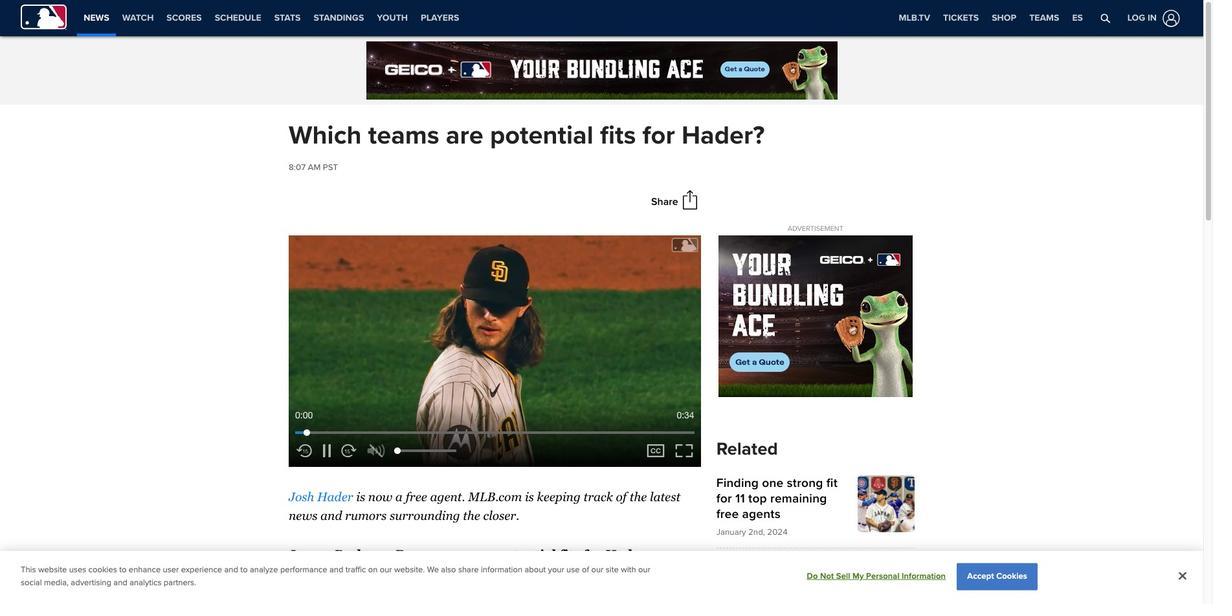 Task type: describe. For each thing, give the bounding box(es) containing it.
es link
[[1066, 0, 1090, 36]]

agents
[[743, 507, 781, 522]]

as
[[563, 604, 575, 605]]

log in button
[[1120, 7, 1183, 29]]

site
[[606, 565, 619, 576]]

banner
[[423, 567, 462, 581]]

in
[[1148, 12, 1157, 23]]

watch
[[122, 12, 154, 23]]

teams
[[1030, 12, 1060, 23]]

players
[[421, 12, 459, 23]]

offseason,
[[465, 567, 521, 581]]

free-
[[462, 604, 488, 605]]

2 to from the left
[[240, 565, 248, 576]]

2 is from the left
[[525, 490, 534, 504]]

is now a free agent. mlb.com is keeping track of the latest news and rumors surrounding the closer.
[[289, 490, 681, 523]]

for inside finding one strong fit for 11 top remaining free agents january 2nd, 2024
[[717, 491, 732, 507]]

top
[[749, 491, 767, 507]]

2024
[[768, 528, 788, 538]]

uses
[[69, 565, 86, 576]]

the
[[289, 567, 310, 581]]

watch link
[[116, 0, 160, 36]]

josh
[[289, 490, 314, 504]]

tickets
[[944, 12, 979, 23]]

finding
[[717, 476, 759, 491]]

for inside have had a banner offseason, signing shohei ohtani and yoshinobu yamamoto and trading for tyler glasnow. can they cap it all off by inking the best closer on the free-agent market as well?
[[480, 585, 496, 600]]

secondary navigation element
[[77, 0, 466, 36]]

am
[[308, 162, 321, 173]]

1 is from the left
[[356, 490, 365, 504]]

have had a banner offseason, signing shohei ohtani and yoshinobu yamamoto and trading for tyler glasnow. can they cap it all off by inking the best closer on the free-agent market as well?
[[289, 567, 700, 605]]

sell
[[837, 572, 851, 582]]

standings
[[314, 12, 364, 23]]

1 horizontal spatial fits
[[600, 120, 636, 152]]

keeping
[[537, 490, 581, 504]]

share
[[652, 195, 678, 208]]

cap
[[636, 585, 655, 600]]

tertiary navigation element
[[893, 0, 1090, 36]]

website.
[[394, 565, 425, 576]]

first
[[764, 575, 789, 590]]

accept cookies
[[968, 572, 1028, 582]]

now
[[368, 490, 393, 504]]

a for now
[[396, 490, 403, 504]]

we
[[427, 565, 439, 576]]

with
[[621, 565, 636, 576]]

the left closer.
[[463, 509, 480, 523]]

well?
[[578, 604, 606, 605]]

news
[[84, 12, 109, 23]]

players link
[[414, 0, 466, 36]]

can
[[584, 585, 606, 600]]

current time: 0:00 element
[[295, 409, 313, 423]]

fit
[[827, 476, 838, 491]]

potential inside jan. 3: dodgers, rangers among potential fits for hader the dodgers
[[499, 548, 557, 562]]

analyze
[[250, 565, 278, 576]]

1 our from the left
[[380, 565, 392, 576]]

advertising
[[71, 578, 111, 588]]

a for had
[[414, 567, 420, 581]]

this
[[21, 565, 36, 576]]

3:
[[319, 548, 332, 562]]

and up "closer" at the bottom left of page
[[413, 585, 434, 600]]

shohei
[[567, 567, 604, 581]]

the left best
[[343, 604, 360, 605]]

volume image
[[394, 448, 401, 455]]

partners.
[[164, 578, 196, 588]]

dodgers link
[[313, 567, 359, 581]]

for left hader?
[[643, 120, 675, 152]]

related
[[717, 439, 778, 460]]

information
[[902, 572, 946, 582]]

of inside this website uses cookies to enhance user experience and to analyze performance and traffic on our website. we also share information about your use of our site with our social media, advertising and analytics partners.
[[582, 565, 589, 576]]

trading
[[437, 585, 477, 600]]

1 to from the left
[[119, 565, 127, 576]]

11
[[736, 491, 745, 507]]

media,
[[44, 578, 69, 588]]

8:07 am pst
[[289, 162, 338, 173]]

shop
[[992, 12, 1017, 23]]

josh hader link
[[289, 490, 353, 504]]

forward 15 seconds image
[[341, 445, 357, 458]]

january
[[717, 528, 746, 538]]

closer.
[[483, 509, 520, 523]]

standings link
[[307, 0, 371, 36]]

and up it
[[648, 567, 669, 581]]

have
[[362, 567, 387, 581]]

had
[[390, 567, 411, 581]]

0 vertical spatial advertisement region
[[366, 41, 838, 100]]

stats link
[[268, 0, 307, 36]]

yamamoto
[[351, 585, 410, 600]]

the left latest
[[630, 490, 647, 504]]

website
[[38, 565, 67, 576]]

team
[[792, 575, 822, 590]]

and down cookies
[[114, 578, 127, 588]]

personal
[[867, 572, 900, 582]]

pst
[[323, 162, 338, 173]]

teams
[[368, 120, 440, 152]]

hader for snell, hader headline all-mlb first team
[[751, 559, 786, 575]]

best
[[363, 604, 386, 605]]

scores
[[167, 12, 202, 23]]

finding one strong fit for 11 top remaining free agents element
[[717, 476, 915, 538]]

youth link
[[371, 0, 414, 36]]

and down the 3:
[[330, 565, 344, 576]]

subtitles/closed captions (c) image
[[647, 445, 665, 458]]

hader for josh hader
[[317, 490, 353, 504]]

enhance
[[129, 565, 161, 576]]



Task type: vqa. For each thing, say whether or not it's contained in the screenshot.
"cap"
yes



Task type: locate. For each thing, give the bounding box(es) containing it.
off
[[685, 585, 700, 600]]

teams link
[[1023, 0, 1066, 36]]

is
[[356, 490, 365, 504], [525, 490, 534, 504]]

agent
[[488, 604, 518, 605]]

duration: 0:34 element
[[677, 409, 695, 423]]

our up yamamoto on the left bottom
[[380, 565, 392, 576]]

on right "closer" at the bottom left of page
[[424, 604, 439, 605]]

mlb.tv link
[[893, 0, 937, 36]]

0 horizontal spatial free
[[406, 490, 427, 504]]

josh hader
[[289, 490, 353, 504]]

and right experience
[[224, 565, 238, 576]]

1 horizontal spatial on
[[424, 604, 439, 605]]

by
[[289, 604, 302, 605]]

seek slider slider
[[295, 430, 695, 437]]

it
[[658, 585, 666, 600]]

1 vertical spatial a
[[414, 567, 420, 581]]

1 horizontal spatial to
[[240, 565, 248, 576]]

snell, hader headline all-mlb first team element
[[717, 559, 915, 605]]

they
[[609, 585, 633, 600]]

rangers
[[396, 548, 449, 562]]

un-mute (m) image
[[367, 445, 385, 458]]

share image
[[680, 190, 700, 210]]

1 vertical spatial of
[[582, 565, 589, 576]]

snell, hader headline all-mlb first team link
[[717, 559, 915, 605]]

0 vertical spatial free
[[406, 490, 427, 504]]

log in
[[1128, 12, 1157, 23]]

our left the "site"
[[592, 565, 604, 576]]

our right with at the bottom of page
[[639, 565, 651, 576]]

to left analyze
[[240, 565, 248, 576]]

advertisement region
[[366, 41, 838, 100], [719, 236, 913, 397]]

0 horizontal spatial to
[[119, 565, 127, 576]]

top navigation element
[[0, 0, 1204, 36]]

1 horizontal spatial of
[[616, 490, 627, 504]]

mlb media player group
[[289, 236, 701, 467]]

of right track
[[616, 490, 627, 504]]

headline
[[789, 559, 838, 575]]

free
[[406, 490, 427, 504], [717, 507, 739, 522]]

mlb
[[735, 575, 761, 590]]

free up surrounding
[[406, 490, 427, 504]]

experience
[[181, 565, 222, 576]]

of right use
[[582, 565, 589, 576]]

cookies
[[88, 565, 117, 576]]

fits inside jan. 3: dodgers, rangers among potential fits for hader the dodgers
[[560, 548, 580, 562]]

1 vertical spatial fits
[[560, 548, 580, 562]]

market
[[521, 604, 560, 605]]

search image
[[1101, 13, 1111, 23]]

accept
[[968, 572, 995, 582]]

privacy alert dialog
[[0, 552, 1204, 605]]

1 vertical spatial potential
[[499, 548, 557, 562]]

for inside jan. 3: dodgers, rangers among potential fits for hader the dodgers
[[584, 548, 603, 562]]

0 horizontal spatial a
[[396, 490, 403, 504]]

of inside is now a free agent. mlb.com is keeping track of the latest news and rumors surrounding the closer.
[[616, 490, 627, 504]]

hader up with at the bottom of page
[[606, 548, 647, 562]]

0 horizontal spatial of
[[582, 565, 589, 576]]

do not sell my personal information button
[[807, 565, 946, 590]]

0 horizontal spatial is
[[356, 490, 365, 504]]

cookies
[[997, 572, 1028, 582]]

shop link
[[986, 0, 1023, 36]]

social
[[21, 578, 42, 588]]

surrounding
[[390, 509, 460, 523]]

jan.
[[289, 548, 316, 562]]

hader inside snell, hader headline all-mlb first team
[[751, 559, 786, 575]]

schedule link
[[208, 0, 268, 36]]

a left we on the bottom of the page
[[414, 567, 420, 581]]

is up rumors
[[356, 490, 365, 504]]

back 15 seconds image
[[297, 445, 312, 458]]

among
[[452, 548, 496, 562]]

hader inside jan. 3: dodgers, rangers among potential fits for hader the dodgers
[[606, 548, 647, 562]]

free inside finding one strong fit for 11 top remaining free agents january 2nd, 2024
[[717, 507, 739, 522]]

es
[[1073, 12, 1083, 23]]

2 horizontal spatial our
[[639, 565, 651, 576]]

not
[[821, 572, 834, 582]]

1 horizontal spatial hader
[[606, 548, 647, 562]]

free up january
[[717, 507, 739, 522]]

information
[[481, 565, 523, 576]]

rumors
[[345, 509, 387, 523]]

the down trading
[[441, 604, 459, 605]]

log
[[1128, 12, 1146, 23]]

for up free-
[[480, 585, 496, 600]]

hader right josh
[[317, 490, 353, 504]]

0 vertical spatial a
[[396, 490, 403, 504]]

about
[[525, 565, 546, 576]]

2 horizontal spatial hader
[[751, 559, 786, 575]]

1 horizontal spatial our
[[592, 565, 604, 576]]

2 our from the left
[[592, 565, 604, 576]]

1 horizontal spatial free
[[717, 507, 739, 522]]

signing
[[524, 567, 564, 581]]

tyler
[[499, 585, 528, 600]]

a inside is now a free agent. mlb.com is keeping track of the latest news and rumors surrounding the closer.
[[396, 490, 403, 504]]

snell,
[[717, 559, 748, 575]]

your
[[548, 565, 565, 576]]

performance
[[280, 565, 327, 576]]

8:07
[[289, 162, 306, 173]]

latest
[[650, 490, 681, 504]]

remaining
[[771, 491, 827, 507]]

hader
[[317, 490, 353, 504], [606, 548, 647, 562], [751, 559, 786, 575]]

1 horizontal spatial is
[[525, 490, 534, 504]]

fullscreen (f) image
[[676, 445, 693, 458]]

0 vertical spatial fits
[[600, 120, 636, 152]]

and inside is now a free agent. mlb.com is keeping track of the latest news and rumors surrounding the closer.
[[321, 509, 342, 523]]

for
[[643, 120, 675, 152], [717, 491, 732, 507], [584, 548, 603, 562], [480, 585, 496, 600]]

all-
[[717, 575, 735, 590]]

1 vertical spatial advertisement region
[[719, 236, 913, 397]]

volume slider
[[394, 448, 457, 455]]

and down josh hader
[[321, 509, 342, 523]]

3 our from the left
[[639, 565, 651, 576]]

hader down the 2024
[[751, 559, 786, 575]]

for up shohei
[[584, 548, 603, 562]]

is left keeping
[[525, 490, 534, 504]]

1 horizontal spatial a
[[414, 567, 420, 581]]

and
[[321, 509, 342, 523], [224, 565, 238, 576], [330, 565, 344, 576], [648, 567, 669, 581], [114, 578, 127, 588], [413, 585, 434, 600]]

yoshinobu
[[289, 585, 348, 600]]

stats
[[274, 12, 301, 23]]

mlb.tv
[[899, 12, 931, 23]]

all
[[669, 585, 682, 600]]

a inside have had a banner offseason, signing shohei ohtani and yoshinobu yamamoto and trading for tyler glasnow. can they cap it all off by inking the best closer on the free-agent market as well?
[[414, 567, 420, 581]]

0 horizontal spatial hader
[[317, 490, 353, 504]]

glasnow.
[[531, 585, 581, 600]]

on inside have had a banner offseason, signing shohei ohtani and yoshinobu yamamoto and trading for tyler glasnow. can they cap it all off by inking the best closer on the free-agent market as well?
[[424, 604, 439, 605]]

on inside this website uses cookies to enhance user experience and to analyze performance and traffic on our website. we also share information about your use of our site with our social media, advertising and analytics partners.
[[368, 565, 378, 576]]

1 vertical spatial on
[[424, 604, 439, 605]]

which teams are potential fits for hader?
[[289, 120, 765, 152]]

0 horizontal spatial on
[[368, 565, 378, 576]]

on right traffic
[[368, 565, 378, 576]]

dodgers,
[[335, 548, 393, 562]]

0 vertical spatial of
[[616, 490, 627, 504]]

accept cookies button
[[957, 564, 1038, 591]]

share button
[[652, 195, 678, 208]]

scores link
[[160, 0, 208, 36]]

0 horizontal spatial our
[[380, 565, 392, 576]]

snell, hader headline all-mlb first team
[[717, 559, 838, 590]]

closer
[[389, 604, 421, 605]]

user
[[163, 565, 179, 576]]

finding one strong fit for 11 top remaining free agents january 2nd, 2024
[[717, 476, 838, 538]]

to right cookies
[[119, 565, 127, 576]]

for left 11
[[717, 491, 732, 507]]

traffic
[[346, 565, 366, 576]]

of
[[616, 490, 627, 504], [582, 565, 589, 576]]

a right now at the left
[[396, 490, 403, 504]]

free inside is now a free agent. mlb.com is keeping track of the latest news and rumors surrounding the closer.
[[406, 490, 427, 504]]

on
[[368, 565, 378, 576], [424, 604, 439, 605]]

which
[[289, 120, 362, 152]]

2nd,
[[749, 528, 765, 538]]

1 vertical spatial free
[[717, 507, 739, 522]]

analytics
[[130, 578, 162, 588]]

0:34
[[677, 411, 695, 421]]

one
[[762, 476, 784, 491]]

pause (space) image
[[323, 445, 331, 458]]

hader?
[[682, 120, 765, 152]]

this website uses cookies to enhance user experience and to analyze performance and traffic on our website. we also share information about your use of our site with our social media, advertising and analytics partners.
[[21, 565, 651, 588]]

do not sell my personal information
[[807, 572, 946, 582]]

0 vertical spatial potential
[[490, 120, 594, 152]]

0 vertical spatial on
[[368, 565, 378, 576]]

0 horizontal spatial fits
[[560, 548, 580, 562]]



